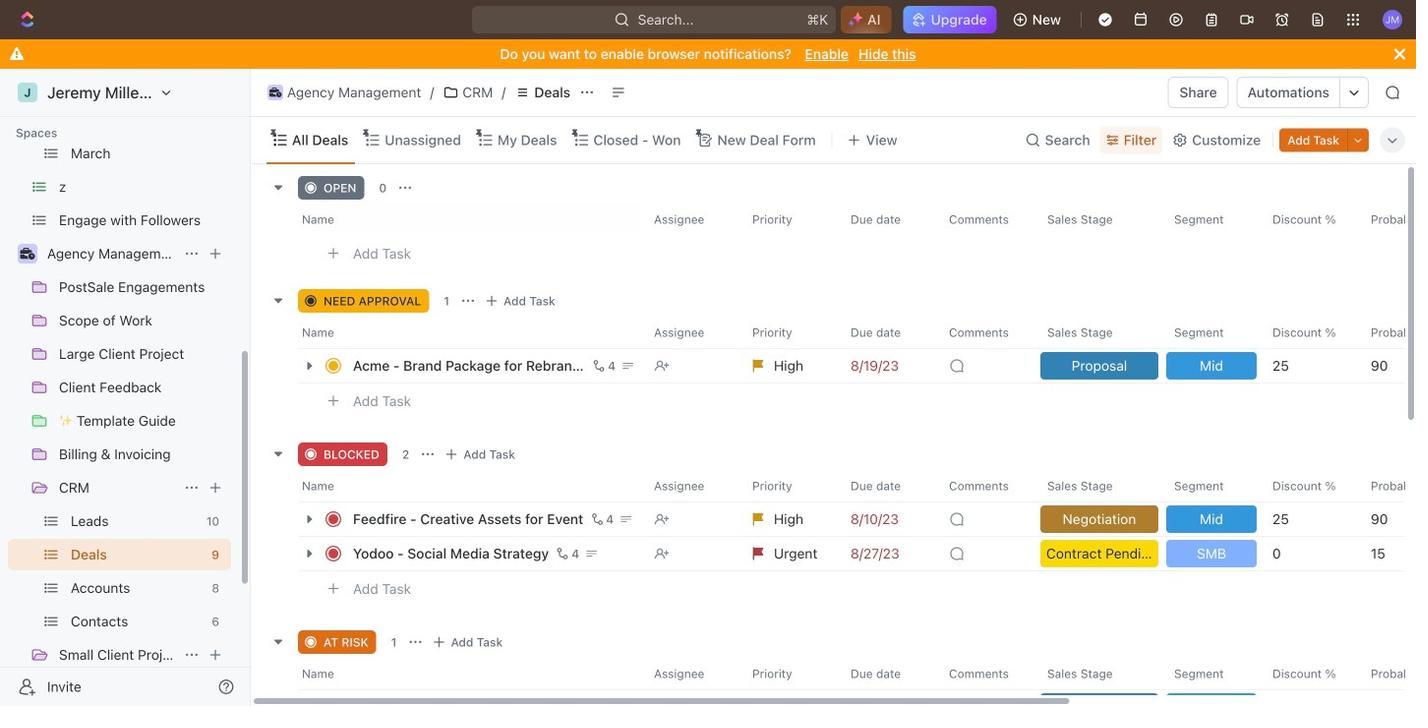 Task type: vqa. For each thing, say whether or not it's contained in the screenshot.
Space
no



Task type: describe. For each thing, give the bounding box(es) containing it.
jeremy miller's workspace, , element
[[18, 83, 37, 102]]

business time image
[[20, 248, 35, 260]]

business time image
[[269, 88, 282, 97]]



Task type: locate. For each thing, give the bounding box(es) containing it.
sidebar navigation
[[0, 69, 255, 707]]



